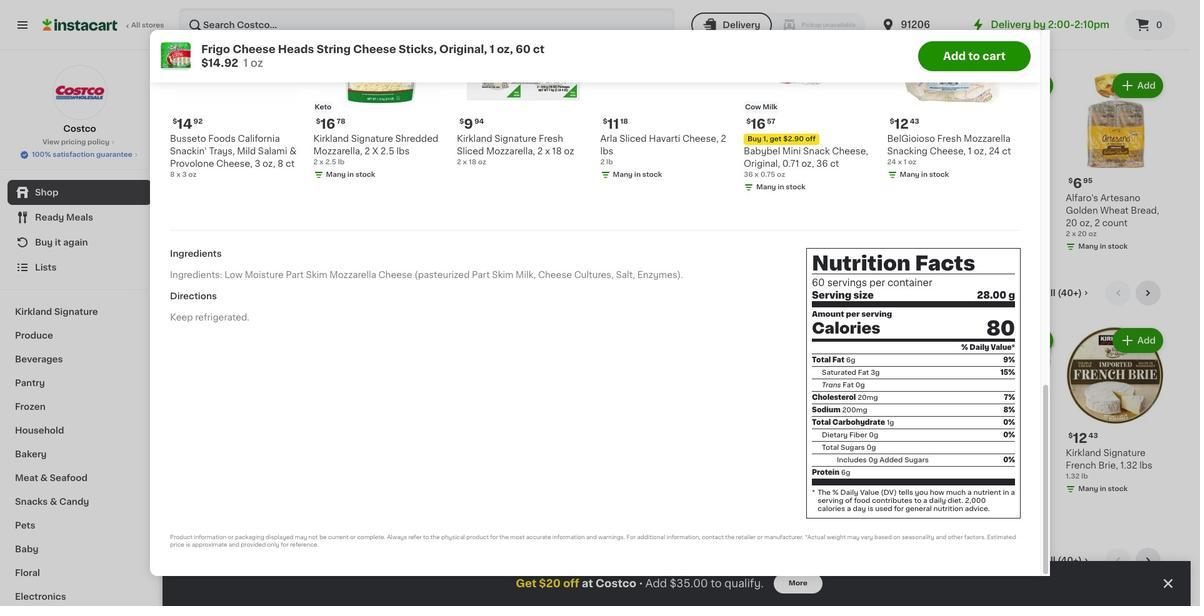 Task type: locate. For each thing, give the bounding box(es) containing it.
$ for 2 x 20 oz
[[629, 178, 634, 185]]

and left other
[[936, 535, 947, 540]]

per
[[870, 278, 885, 287], [846, 311, 860, 318]]

many in stock down snacking
[[900, 171, 949, 178]]

lbs inside 6 knudsen lowfat cottage cheese, small curd, 3 lbs
[[1016, 474, 1029, 483]]

delivery for delivery by 2:00-2:10pm
[[991, 20, 1031, 29]]

2 0% from the top
[[1004, 432, 1015, 439]]

1 skim from the left
[[306, 271, 327, 280]]

28.00 g
[[977, 291, 1015, 300]]

0 vertical spatial 1.32
[[1121, 461, 1138, 470]]

x inside kirkland signature shredded mozzarella, 2 x 2.5 lbs 2 x 2.5 lb
[[320, 159, 324, 165]]

daily inside * the % daily value (dv) tells you how much a nutrient in a serving of food contributes to a daily diet. 2,000 calories a day is used for general nutrition advice.
[[841, 490, 858, 497]]

1 fresh from the left
[[539, 134, 563, 143]]

kirkland up produce
[[15, 308, 52, 316]]

lb down french
[[1082, 473, 1088, 480]]

1 (40+) from the top
[[1058, 289, 1082, 298]]

2 x 27 oz
[[188, 231, 217, 238]]

service type group
[[692, 13, 866, 38]]

advice.
[[965, 506, 990, 513]]

$ left 57
[[746, 118, 751, 125]]

oz, inside "babybel mini snack cheese, original, 0.71 oz, 36 ct 36 x 0.75 oz"
[[802, 159, 814, 168]]

1 horizontal spatial sliced
[[620, 134, 647, 143]]

mozzarella, for kirkland signature shredded mozzarella, 2 x 2.5 lbs
[[782, 461, 831, 470]]

x down snacking
[[898, 159, 902, 165]]

x inside belgioioso fresh mozzarella snacking cheese, 1 oz, 24 ct 24 x 1 oz
[[898, 159, 902, 165]]

2 2 x 20 oz from the left
[[627, 231, 658, 238]]

or right current
[[350, 535, 356, 540]]

more button
[[774, 574, 823, 594]]

costco left the •
[[596, 579, 637, 589]]

1 vertical spatial 0%
[[1004, 432, 1015, 439]]

total up saturated
[[812, 357, 831, 364]]

carbohydrate
[[833, 420, 885, 427]]

94
[[475, 118, 484, 125]]

$ inside $ 16 57
[[746, 118, 751, 125]]

$ 11
[[190, 177, 206, 190]]

3 inside 6 knudsen lowfat cottage cheese, small curd, 3 lbs
[[1008, 474, 1014, 483]]

view all (40+) button
[[1017, 281, 1096, 306], [1017, 548, 1096, 573]]

fresh right belgioioso
[[938, 134, 962, 143]]

to right refer in the left bottom of the page
[[423, 535, 429, 540]]

milk up knudsen
[[975, 418, 990, 425]]

all inside popup button
[[1048, 34, 1058, 43]]

oz, inside the frigo cheese heads string cheese sticks, original, 1 oz, 60 ct $14.92 1 oz
[[497, 44, 513, 54]]

18 down $ 9 94
[[469, 159, 477, 165]]

2 (40+) from the top
[[1058, 556, 1082, 565]]

oz up nutrition
[[869, 231, 877, 238]]

0% down 8%
[[1004, 420, 1015, 427]]

0 vertical spatial for
[[894, 506, 904, 513]]

2 view all (40+) from the top
[[1022, 556, 1082, 565]]

string
[[317, 44, 351, 54]]

complete.
[[357, 535, 386, 540]]

nutrition
[[934, 506, 963, 513]]

oz, inside belgioioso fresh mozzarella snacking cheese, 1 oz, 24 ct 24 x 1 oz
[[974, 147, 987, 155]]

serving down size
[[862, 311, 892, 318]]

a right nutrient
[[1011, 490, 1015, 497]]

always
[[387, 535, 407, 540]]

3 down "much"
[[956, 498, 961, 505]]

1 vertical spatial milk
[[975, 418, 990, 425]]

$ inside $ 16 78
[[316, 118, 321, 125]]

is inside product information or packaging displayed may not be current or complete. always refer to the physical product for the most accurate information and warnings. for additional information, contact the retailer or manufacturer. *actual weight may vary based on seasonality and other factors. estimated price is approximate and provided only for reference.
[[186, 542, 190, 548]]

oz down $ 9 94
[[478, 159, 486, 165]]

12 up belgioioso
[[895, 117, 909, 130]]

mild
[[237, 147, 256, 155]]

serving up calories
[[818, 498, 844, 505]]

lb down cut
[[853, 473, 859, 480]]

20 inside button
[[529, 231, 538, 238]]

18 up $6.95 element
[[552, 147, 562, 155]]

2 95 from the left
[[1084, 178, 1093, 185]]

oz up enzymes). at top
[[650, 231, 658, 238]]

& for candy
[[50, 498, 57, 506]]

many in stock down 7 45
[[310, 231, 359, 238]]

sodium 200mg
[[812, 407, 868, 414]]

0 horizontal spatial for
[[281, 542, 289, 548]]

keep refrigerated.
[[170, 313, 249, 322]]

1 vertical spatial 24
[[887, 159, 896, 165]]

item carousel region
[[153, 0, 1038, 200], [188, 26, 1166, 271], [188, 281, 1166, 538], [188, 548, 1166, 606]]

item carousel region containing 14
[[153, 0, 1038, 200]]

$ for belgioioso fresh mozzarella snacking cheese, 1 oz, 24 ct
[[890, 118, 895, 125]]

the left most
[[500, 535, 509, 540]]

3g
[[871, 370, 880, 377]]

costco logo image
[[52, 65, 107, 120]]

signature inside kirkland signature shredded mozzarella, 2 x 2.5 lbs 2 x 2.5 lb
[[351, 134, 393, 143]]

0 horizontal spatial &
[[40, 474, 48, 483]]

1 vertical spatial 9
[[744, 177, 753, 190]]

skim left milk,
[[492, 271, 514, 280]]

0g for total sugars 0g
[[867, 445, 876, 452]]

1 horizontal spatial &
[[50, 498, 57, 506]]

snacks & candy link
[[8, 490, 152, 514]]

0 vertical spatial costco
[[63, 124, 96, 133]]

delivery inside button
[[723, 21, 761, 29]]

lbs inside cello cheese cracker cut tray, 2 lbs 2 lb
[[895, 461, 909, 470]]

skim right moisture
[[306, 271, 327, 280]]

cheese
[[233, 44, 276, 54], [353, 44, 396, 54], [379, 271, 412, 280], [538, 271, 572, 280], [188, 286, 241, 300], [871, 449, 905, 458]]

mozzarella, inside kirkland signature fresh sliced mozzarella, 2 x 18 oz 2 x 18 oz
[[486, 147, 535, 155]]

frigo
[[201, 44, 230, 54]]

value
[[860, 490, 879, 497]]

many down "2,000"
[[969, 511, 989, 518]]

16 right fiber
[[870, 433, 877, 439]]

2 x 20 oz
[[517, 231, 548, 238], [627, 231, 658, 238]]

cheese up keep refrigerated.
[[188, 286, 241, 300]]

0 horizontal spatial 6
[[634, 177, 643, 190]]

1 vertical spatial shredded
[[737, 461, 780, 470]]

1 horizontal spatial cow
[[958, 418, 974, 425]]

buy for buy 1, get $2.90 off
[[748, 135, 762, 142]]

2 inside kirkland signature shredded mozzarella, 2 x 2.5 lbs
[[737, 474, 742, 483]]

16 left the 78
[[321, 117, 335, 130]]

2 vertical spatial 24
[[858, 231, 867, 238]]

baby link
[[8, 538, 152, 561]]

% right the the
[[833, 490, 839, 497]]

& right meat
[[40, 474, 48, 483]]

view all (10+) button
[[1019, 26, 1096, 51]]

x inside kirkland signature shredded mozzarella, 2 x 2.5 lbs 2 x 2.5 lb
[[372, 147, 378, 155]]

0 horizontal spatial 60
[[516, 44, 531, 54]]

1 horizontal spatial 36
[[817, 159, 828, 168]]

pets link
[[8, 514, 152, 538]]

0 vertical spatial 18
[[620, 118, 628, 125]]

add inside button
[[943, 51, 966, 61]]

0 vertical spatial total
[[812, 357, 831, 364]]

directions
[[170, 292, 217, 301]]

8 down salami
[[278, 159, 283, 168]]

0 vertical spatial mozzarella
[[964, 134, 1011, 143]]

2 x 20 oz up 'salt,'
[[627, 231, 658, 238]]

43 for belgioioso
[[910, 118, 920, 125]]

view inside popup button
[[1024, 34, 1045, 43]]

$ inside $ 9 94
[[460, 118, 464, 125]]

fat for trans
[[843, 382, 854, 389]]

snackin'
[[170, 147, 207, 155]]

0 horizontal spatial cow
[[745, 104, 761, 110]]

0 vertical spatial 43
[[910, 118, 920, 125]]

1 horizontal spatial $ 12 43
[[1069, 432, 1098, 445]]

0 horizontal spatial sugars
[[841, 445, 865, 452]]

$2.90
[[783, 135, 804, 142]]

1 95 from the left
[[644, 178, 654, 185]]

3 0% from the top
[[1004, 457, 1015, 464]]

43 inside product group
[[1089, 433, 1098, 439]]

treatment tracker modal dialog
[[163, 561, 1191, 606]]

cow for babybel mini snack cheese, original, 0.71 oz, 36 ct
[[745, 104, 761, 110]]

candy
[[59, 498, 89, 506]]

1 vertical spatial mozzarella
[[330, 271, 376, 280]]

2 part from the left
[[472, 271, 490, 280]]

0 horizontal spatial milk
[[763, 104, 778, 110]]

0 vertical spatial buy
[[748, 135, 762, 142]]

costco inside costco link
[[63, 124, 96, 133]]

2.5 inside kirkland signature shredded mozzarella, 2 x 2.5 lbs
[[753, 474, 766, 483]]

oz inside button
[[540, 231, 548, 238]]

product group containing 9
[[737, 71, 837, 255]]

may up reference.
[[295, 535, 307, 540]]

2 the from the left
[[500, 535, 509, 540]]

& inside snacks & candy link
[[50, 498, 57, 506]]

sugars right added
[[905, 457, 929, 464]]

$ inside $ 14 92
[[173, 118, 177, 125]]

refer
[[409, 535, 422, 540]]

product group containing 7
[[297, 71, 397, 242]]

0 vertical spatial 0%
[[1004, 420, 1015, 427]]

9 left 94 in the top left of the page
[[464, 117, 473, 130]]

$ down arla sliced havarti cheese, 2 lbs 2 lb
[[629, 178, 634, 185]]

shop link
[[8, 180, 152, 205]]

36
[[817, 159, 828, 168], [744, 171, 753, 178]]

kirkland for kirkland signature shredded mozzarella, 2 x 2.5 lbs
[[737, 449, 772, 458]]

fat left 3g
[[858, 370, 869, 377]]

1 horizontal spatial 43
[[1089, 433, 1098, 439]]

$ left 32
[[739, 178, 744, 185]]

item carousel region containing view all (40+)
[[188, 548, 1166, 606]]

0 horizontal spatial 24
[[858, 231, 867, 238]]

and down packaging
[[229, 542, 239, 548]]

buy inside the item carousel region
[[748, 135, 762, 142]]

x inside the "busseto foods california snackin' trays, mild salami & provolone cheese, 3 oz, 8 ct 8 x 3 oz"
[[176, 171, 181, 178]]

0 horizontal spatial shredded
[[395, 134, 438, 143]]

x inside "babybel mini snack cheese, original, 0.71 oz, 36 ct 36 x 0.75 oz"
[[755, 171, 759, 178]]

$ for alfaro's artesano golden wheat bread, 20 oz, 2 count
[[1069, 178, 1073, 185]]

babybel mini snack cheese, original, 0.71 oz, 36 ct 36 x 0.75 oz
[[744, 147, 868, 178]]

instacart logo image
[[43, 18, 118, 33]]

fat down the saturated fat 3g in the bottom of the page
[[843, 382, 854, 389]]

kirkland for kirkland signature shredded mozzarella, 2 x 2.5 lbs 2 x 2.5 lb
[[314, 134, 349, 143]]

oz down $6.95 element
[[540, 231, 548, 238]]

many down 7 45
[[310, 231, 330, 238]]

43
[[910, 118, 920, 125], [1089, 433, 1098, 439]]

1 $ 6 95 from the left
[[629, 177, 654, 190]]

1 vertical spatial 6g
[[841, 470, 851, 477]]

signature inside kirkland signature shredded mozzarella, 2 x 2.5 lbs
[[774, 449, 816, 458]]

lb inside kirkland signature shredded mozzarella, 2 x 2.5 lbs 2 x 2.5 lb
[[338, 159, 345, 165]]

product group
[[188, 71, 287, 255], [297, 71, 397, 242], [407, 71, 507, 255], [517, 71, 617, 266], [627, 71, 727, 255], [737, 71, 837, 255], [847, 71, 946, 255], [956, 71, 1056, 227], [1066, 71, 1166, 255], [737, 326, 837, 509], [847, 326, 946, 497], [956, 326, 1056, 533], [1066, 326, 1166, 497], [737, 593, 837, 606]]

x up 45
[[320, 159, 324, 165]]

kirkland inside kirkland signature shredded mozzarella, 2 x 2.5 lbs 2 x 2.5 lb
[[314, 134, 349, 143]]

0 horizontal spatial 2 x 20 oz
[[517, 231, 548, 238]]

0 vertical spatial 12
[[895, 117, 909, 130]]

cow milk
[[745, 104, 778, 110], [958, 418, 990, 425]]

ingredients
[[170, 250, 222, 258]]

1 vertical spatial for
[[490, 535, 498, 540]]

$ inside $ 11 18
[[603, 118, 608, 125]]

total down 'dietary'
[[822, 445, 839, 452]]

$ up alfaro's
[[1069, 178, 1073, 185]]

oz, inside the alfaro's artesano golden wheat bread, 20 oz, 2 count 2 x 20 oz
[[1080, 219, 1093, 228]]

1 horizontal spatial costco
[[596, 579, 637, 589]]

$ 12 43 up belgioioso
[[890, 117, 920, 130]]

1 2 x 20 oz from the left
[[517, 231, 548, 238]]

small
[[956, 474, 980, 483]]

43 up french
[[1089, 433, 1098, 439]]

& inside the "busseto foods california snackin' trays, mild salami & provolone cheese, 3 oz, 8 ct 8 x 3 oz"
[[290, 147, 297, 155]]

0g for trans fat 0g
[[856, 382, 865, 389]]

cow milk up $ 16 57
[[745, 104, 778, 110]]

the left retailer
[[725, 535, 735, 540]]

& for seafood
[[40, 474, 48, 483]]

0 vertical spatial sliced
[[620, 134, 647, 143]]

bakery link
[[8, 443, 152, 466]]

diet.
[[948, 498, 964, 505]]

2 $6.21 element from the left
[[956, 176, 1056, 192]]

$ inside $ 9 32
[[739, 178, 744, 185]]

signature for kirkland signature shredded mozzarella, 2 x 2.5 lbs
[[774, 449, 816, 458]]

0 horizontal spatial off
[[563, 579, 579, 589]]

sugars up includes
[[841, 445, 865, 452]]

12 up french
[[1073, 432, 1088, 445]]

total
[[812, 357, 831, 364], [812, 420, 831, 427], [822, 445, 839, 452]]

meat
[[15, 474, 38, 483]]

oz, for babybel mini snack cheese, original, 0.71 oz, 36 ct
[[802, 159, 814, 168]]

0 horizontal spatial mozzarella,
[[314, 147, 362, 155]]

nutrient
[[974, 490, 1001, 497]]

0 vertical spatial shredded
[[395, 134, 438, 143]]

$ 6 95
[[629, 177, 654, 190], [1069, 177, 1093, 190]]

fat for total
[[833, 357, 845, 364]]

mozzarella, inside kirkland signature shredded mozzarella, 2 x 2.5 lbs 2 x 2.5 lb
[[314, 147, 362, 155]]

0 vertical spatial 36
[[817, 159, 828, 168]]

2:00-
[[1048, 20, 1075, 29]]

sliced down $ 11 18
[[620, 134, 647, 143]]

moisture
[[245, 271, 284, 280]]

per up calories
[[846, 311, 860, 318]]

0 vertical spatial serving
[[862, 311, 892, 318]]

1 vertical spatial fat
[[858, 370, 869, 377]]

1 horizontal spatial off
[[806, 135, 816, 142]]

0 horizontal spatial $ 6 95
[[629, 177, 654, 190]]

None search field
[[179, 8, 675, 43]]

1 horizontal spatial may
[[848, 535, 860, 540]]

0 vertical spatial off
[[806, 135, 816, 142]]

200mg
[[842, 407, 868, 414]]

1 vertical spatial view all (40+) button
[[1017, 548, 1096, 573]]

off
[[806, 135, 816, 142], [563, 579, 579, 589]]

0 horizontal spatial per
[[846, 311, 860, 318]]

information right accurate
[[553, 535, 585, 540]]

1 horizontal spatial 2.5
[[381, 147, 394, 155]]

1 0% from the top
[[1004, 420, 1015, 427]]

$35.00
[[670, 579, 708, 589]]

0 vertical spatial 9
[[464, 117, 473, 130]]

$ up french
[[1069, 433, 1073, 439]]

weight
[[827, 535, 846, 540]]

$ 6 95 up alfaro's
[[1069, 177, 1093, 190]]

1 vertical spatial (40+)
[[1058, 556, 1082, 565]]

to inside product information or packaging displayed may not be current or complete. always refer to the physical product for the most accurate information and warnings. for additional information, contact the retailer or manufacturer. *actual weight may vary based on seasonality and other factors. estimated price is approximate and provided only for reference.
[[423, 535, 429, 540]]

product
[[466, 535, 489, 540]]

0 horizontal spatial 95
[[644, 178, 654, 185]]

shredded
[[395, 134, 438, 143], [737, 461, 780, 470]]

signature for kirkland signature fresh sliced mozzarella, 2 x 18 oz 2 x 18 oz
[[495, 134, 537, 143]]

bread,
[[1131, 206, 1159, 215]]

1 horizontal spatial original,
[[744, 159, 780, 168]]

original, inside "babybel mini snack cheese, original, 0.71 oz, 36 ct 36 x 0.75 oz"
[[744, 159, 780, 168]]

to right $35.00
[[711, 579, 722, 589]]

factors.
[[965, 535, 986, 540]]

$ for kirkland signature fresh sliced mozzarella, 2 x 18 oz
[[460, 118, 464, 125]]

signature inside kirkland signature fresh sliced mozzarella, 2 x 18 oz 2 x 18 oz
[[495, 134, 537, 143]]

mozzarella,
[[314, 147, 362, 155], [486, 147, 535, 155], [782, 461, 831, 470]]

0 vertical spatial 2.5
[[381, 147, 394, 155]]

0 vertical spatial is
[[868, 506, 874, 513]]

match
[[737, 206, 765, 215]]

lb
[[338, 159, 345, 165], [607, 159, 613, 165], [795, 219, 803, 228], [755, 231, 761, 238], [853, 473, 859, 480], [1082, 473, 1088, 480], [963, 498, 969, 505]]

more
[[789, 580, 808, 587]]

36 left 32
[[744, 171, 753, 178]]

0 vertical spatial (40+)
[[1058, 289, 1082, 298]]

1 horizontal spatial x
[[744, 474, 750, 483]]

16 for $ 16 78
[[321, 117, 335, 130]]

cow
[[745, 104, 761, 110], [958, 418, 974, 425]]

6 down arla sliced havarti cheese, 2 lbs 2 lb
[[634, 177, 643, 190]]

2 horizontal spatial 6
[[1073, 177, 1082, 190]]

6 for alfaro's artesano golden wheat bread, 20 oz, 2 count
[[1073, 177, 1082, 190]]

kirkland for kirkland signature fresh sliced mozzarella, 2 x 18 oz 2 x 18 oz
[[457, 134, 492, 143]]

1 vertical spatial 8
[[170, 171, 175, 178]]

0 vertical spatial %
[[962, 345, 968, 352]]

1 vertical spatial cow milk
[[958, 418, 990, 425]]

7
[[304, 177, 312, 190]]

2 $ 6 95 from the left
[[1069, 177, 1093, 190]]

0 vertical spatial cow milk
[[745, 104, 778, 110]]

cheese, inside "babybel mini snack cheese, original, 0.71 oz, 36 ct 36 x 0.75 oz"
[[832, 147, 868, 155]]

12 for kirkland signature french brie, 1.32 lbs
[[1073, 432, 1088, 445]]

1 vertical spatial view all (40+)
[[1022, 556, 1082, 565]]

approximate
[[192, 542, 227, 548]]

$6.21 element
[[847, 176, 946, 192], [956, 176, 1056, 192]]

delivery for delivery
[[723, 21, 761, 29]]

2 x 20 oz inside 2 x 20 oz button
[[517, 231, 548, 238]]

servings
[[828, 278, 867, 287]]

cheese, down belgioioso
[[930, 147, 966, 155]]

kirkland down $ 16 78
[[314, 134, 349, 143]]

x left 0.75
[[755, 171, 759, 178]]

is inside * the % daily value (dv) tells you how much a nutrient in a serving of food contributes to a daily diet. 2,000 calories a day is used for general nutrition advice.
[[868, 506, 874, 513]]

3 the from the left
[[725, 535, 735, 540]]

95 for alfaro's artesano golden wheat bread, 20 oz, 2 count
[[1084, 178, 1093, 185]]

ct inside the "busseto foods california snackin' trays, mild salami & provolone cheese, 3 oz, 8 ct 8 x 3 oz"
[[286, 159, 295, 168]]

to left cart
[[969, 51, 980, 61]]

cheese inside cello cheese cracker cut tray, 2 lbs 2 lb
[[871, 449, 905, 458]]

1 vertical spatial 12
[[1073, 432, 1088, 445]]

many down 27
[[200, 243, 220, 250]]

$ for cello cheese cracker cut tray, 2 lbs
[[849, 433, 854, 439]]

lists
[[35, 263, 57, 272]]

kirkland inside kirkland signature shredded mozzarella, 2 x 2.5 lbs
[[737, 449, 772, 458]]

cracker
[[908, 449, 942, 458]]

0 vertical spatial sugars
[[841, 445, 865, 452]]

0 horizontal spatial $ 12 43
[[890, 117, 920, 130]]

1 horizontal spatial $ 6 95
[[1069, 177, 1093, 190]]

off up snack
[[806, 135, 816, 142]]

45
[[314, 178, 323, 185]]

costco inside the get $20 off at costco • add $35.00 to qualify.
[[596, 579, 637, 589]]

2 view all (40+) button from the top
[[1017, 548, 1096, 573]]

$ down provolone
[[190, 178, 195, 185]]

alfaro's artesano golden wheat bread, 20 oz, 2 count 2 x 20 oz
[[1066, 194, 1159, 238]]

1 horizontal spatial serving
[[862, 311, 892, 318]]

1 vertical spatial is
[[186, 542, 190, 548]]

1 vertical spatial 1.32
[[1066, 473, 1080, 480]]

0 vertical spatial 60
[[516, 44, 531, 54]]

kirkland down $ 9 94
[[457, 134, 492, 143]]

milk for babybel mini snack cheese, original, 0.71 oz, 36 ct
[[763, 104, 778, 110]]

1 or from the left
[[228, 535, 234, 540]]

& inside meat & seafood link
[[40, 474, 48, 483]]

lbs inside arla sliced havarti cheese, 2 lbs 2 lb
[[601, 147, 614, 155]]

oz inside the alfaro's artesano golden wheat bread, 20 oz, 2 count 2 x 20 oz
[[1089, 231, 1097, 238]]

tray,
[[865, 461, 886, 470]]

busseto foods california snackin' trays, mild salami & provolone cheese, 3 oz, 8 ct 8 x 3 oz
[[170, 134, 297, 178]]

11 for $ 11
[[195, 177, 206, 190]]

0 vertical spatial 24
[[989, 147, 1000, 155]]

2 or from the left
[[350, 535, 356, 540]]

2 vertical spatial 2.5
[[753, 474, 766, 483]]

0 horizontal spatial $6.21 element
[[847, 176, 946, 192]]

part right (pasteurized
[[472, 271, 490, 280]]

oz inside belgioioso fresh mozzarella snacking cheese, 1 oz, 24 ct 24 x 1 oz
[[909, 159, 917, 165]]

9 inside product group
[[744, 177, 753, 190]]

many in stock
[[326, 171, 375, 178], [613, 171, 662, 178], [900, 171, 949, 178], [756, 184, 806, 190], [310, 231, 359, 238], [200, 243, 249, 250], [859, 243, 908, 250], [1079, 243, 1128, 250], [859, 486, 908, 493], [1079, 486, 1128, 493], [969, 511, 1018, 518]]

mozzarella inside belgioioso fresh mozzarella snacking cheese, 1 oz, 24 ct 24 x 1 oz
[[964, 134, 1011, 143]]

cow milk for knudsen lowfat cottage cheese, small curd, 3 lbs
[[958, 418, 990, 425]]

the
[[818, 490, 831, 497]]

95
[[644, 178, 654, 185], [1084, 178, 1093, 185]]

100% satisfaction guarantee button
[[19, 148, 140, 160]]

1 horizontal spatial 6
[[963, 432, 972, 445]]

knudsen
[[956, 449, 995, 458]]

x for kirkland signature shredded mozzarella, 2 x 2.5 lbs
[[744, 474, 750, 483]]

2 fresh from the left
[[938, 134, 962, 143]]

x left 27
[[194, 231, 198, 238]]

buy left 1,
[[748, 135, 762, 142]]

signature for kirkland signature french brie, 1.32 lbs 1.32 lb
[[1104, 449, 1146, 458]]

satisfaction
[[53, 151, 95, 158]]

1 horizontal spatial or
[[350, 535, 356, 540]]

x inside kirkland signature shredded mozzarella, 2 x 2.5 lbs
[[744, 474, 750, 483]]

$6.95 element
[[517, 176, 617, 192]]

0 vertical spatial milk
[[763, 104, 778, 110]]

1 horizontal spatial delivery
[[991, 20, 1031, 29]]

2 vertical spatial fat
[[843, 382, 854, 389]]

2 vertical spatial &
[[50, 498, 57, 506]]

signature inside the kirkland signature french brie, 1.32 lbs 1.32 lb
[[1104, 449, 1146, 458]]

for down the displayed
[[281, 542, 289, 548]]

6
[[634, 177, 643, 190], [1073, 177, 1082, 190], [963, 432, 972, 445]]

1 horizontal spatial sugars
[[905, 457, 929, 464]]

shredded inside kirkland signature shredded mozzarella, 2 x 2.5 lbs 2 x 2.5 lb
[[395, 134, 438, 143]]

kirkland inside the kirkland signature french brie, 1.32 lbs 1.32 lb
[[1066, 449, 1102, 458]]

1 horizontal spatial fresh
[[938, 134, 962, 143]]

used
[[875, 506, 893, 513]]

1 horizontal spatial cow milk
[[958, 418, 990, 425]]

refrigerated.
[[195, 313, 249, 322]]

0 horizontal spatial sliced
[[457, 147, 484, 155]]

mozzarella, inside kirkland signature shredded mozzarella, 2 x 2.5 lbs
[[782, 461, 831, 470]]

kirkland inside kirkland signature fresh sliced mozzarella, 2 x 18 oz 2 x 18 oz
[[457, 134, 492, 143]]

0 vertical spatial daily
[[970, 345, 989, 352]]

$ inside $ 16 16
[[849, 433, 854, 439]]

(40+)
[[1058, 289, 1082, 298], [1058, 556, 1082, 565]]

6 inside 6 knudsen lowfat cottage cheese, small curd, 3 lbs
[[963, 432, 972, 445]]

mozzarella
[[964, 134, 1011, 143], [330, 271, 376, 280]]

0 horizontal spatial serving
[[818, 498, 844, 505]]

0 horizontal spatial original,
[[439, 44, 487, 54]]

babybel
[[744, 147, 780, 155]]

2 horizontal spatial mozzarella,
[[782, 461, 831, 470]]

1 vertical spatial all
[[1046, 289, 1056, 298]]

0g up 20mg
[[856, 382, 865, 389]]

1 $6.21 element from the left
[[847, 176, 946, 192]]

0 horizontal spatial and
[[229, 542, 239, 548]]

1 vertical spatial off
[[563, 579, 579, 589]]

x for kirkland signature shredded mozzarella, 2 x 2.5 lbs 2 x 2.5 lb
[[372, 147, 378, 155]]

0% up curd,
[[1004, 457, 1015, 464]]

at
[[582, 579, 593, 589]]

shredded inside kirkland signature shredded mozzarella, 2 x 2.5 lbs
[[737, 461, 780, 470]]

1 vertical spatial sliced
[[457, 147, 484, 155]]

sticks,
[[399, 44, 437, 54]]

0 vertical spatial cow
[[745, 104, 761, 110]]

0 horizontal spatial the
[[431, 535, 440, 540]]

$ left 94 in the top left of the page
[[460, 118, 464, 125]]

two
[[807, 206, 825, 215]]

lb inside arla sliced havarti cheese, 2 lbs 2 lb
[[607, 159, 613, 165]]

0 vertical spatial per
[[870, 278, 885, 287]]

oz inside the "busseto foods california snackin' trays, mild salami & provolone cheese, 3 oz, 8 ct 8 x 3 oz"
[[188, 171, 197, 178]]

cow up $ 16 57
[[745, 104, 761, 110]]

43 up belgioioso
[[910, 118, 920, 125]]

% left value*
[[962, 345, 968, 352]]



Task type: describe. For each thing, give the bounding box(es) containing it.
sponsored badge image
[[517, 1, 555, 8]]

32
[[754, 178, 763, 185]]

off inside the item carousel region
[[806, 135, 816, 142]]

$ for arla sliced havarti cheese, 2 lbs
[[603, 118, 608, 125]]

0 horizontal spatial 8
[[170, 171, 175, 178]]

many in stock down the count
[[1079, 243, 1128, 250]]

not
[[309, 535, 318, 540]]

100% satisfaction guarantee
[[32, 151, 132, 158]]

seasonality
[[902, 535, 935, 540]]

enzymes).
[[638, 271, 683, 280]]

11 for $ 11 18
[[608, 117, 619, 130]]

cheese, inside belgioioso fresh mozzarella snacking cheese, 1 oz, 24 ct 24 x 1 oz
[[930, 147, 966, 155]]

cheese right milk,
[[538, 271, 572, 280]]

household
[[15, 426, 64, 435]]

facts
[[915, 254, 975, 274]]

2.5 for kirkland signature shredded mozzarella, 2 x 2.5 lbs 2 x 2.5 lb
[[381, 147, 394, 155]]

ingredients: low moisture part skim mozzarella cheese (pasteurized part skim milk, cheese cultures, salt, enzymes).
[[170, 271, 683, 280]]

product group containing 16
[[847, 326, 946, 497]]

1 the from the left
[[431, 535, 440, 540]]

2 vertical spatial 18
[[469, 159, 477, 165]]

9 for kirkland signature fresh sliced mozzarella, 2 x 18 oz
[[464, 117, 473, 130]]

oz up $6.95 element
[[564, 147, 574, 155]]

milk for knudsen lowfat cottage cheese, small curd, 3 lbs
[[975, 418, 990, 425]]

oz, for alfaro's artesano golden wheat bread, 20 oz, 2 count
[[1080, 219, 1093, 228]]

value*
[[991, 345, 1015, 352]]

$ 6 95 for alfaro's artesano golden wheat bread, 20 oz, 2 count
[[1069, 177, 1093, 190]]

12 for belgioioso fresh mozzarella snacking cheese, 1 oz, 24 ct
[[895, 117, 909, 130]]

get
[[770, 135, 782, 142]]

1 vertical spatial 18
[[552, 147, 562, 155]]

lb inside the kirkland signature french brie, 1.32 lbs 1.32 lb
[[1082, 473, 1088, 480]]

sliced inside kirkland signature fresh sliced mozzarella, 2 x 18 oz 2 x 18 oz
[[457, 147, 484, 155]]

artesano
[[1101, 194, 1141, 203]]

includes 0g added sugars
[[837, 457, 929, 464]]

0 horizontal spatial 1.32
[[1066, 473, 1080, 480]]

2 horizontal spatial and
[[936, 535, 947, 540]]

many in stock up mix
[[756, 184, 806, 190]]

43 for kirkland
[[1089, 433, 1098, 439]]

oz inside "babybel mini snack cheese, original, 0.71 oz, 36 ct 36 x 0.75 oz"
[[777, 171, 785, 178]]

1 part from the left
[[286, 271, 304, 280]]

per for container
[[870, 278, 885, 287]]

for
[[627, 535, 636, 540]]

2:10pm
[[1075, 20, 1110, 29]]

cholesterol 20mg
[[812, 395, 878, 402]]

oz right 27
[[209, 231, 217, 238]]

60 inside the frigo cheese heads string cheese sticks, original, 1 oz, 60 ct $14.92 1 oz
[[516, 44, 531, 54]]

many down snacking
[[900, 171, 920, 178]]

3 down mild at the top of the page
[[255, 159, 260, 168]]

many in stock down arla sliced havarti cheese, 2 lbs 2 lb
[[613, 171, 662, 178]]

salt,
[[616, 271, 635, 280]]

other
[[948, 535, 963, 540]]

cheese, inside the "busseto foods california snackin' trays, mild salami & provolone cheese, 3 oz, 8 ct 8 x 3 oz"
[[216, 159, 252, 168]]

many in stock right 45
[[326, 171, 375, 178]]

salami
[[258, 147, 287, 155]]

$ for busseto foods california snackin' trays, mild salami & provolone cheese, 3 oz, 8 ct
[[173, 118, 177, 125]]

ct inside "babybel mini snack cheese, original, 0.71 oz, 36 ct 36 x 0.75 oz"
[[830, 159, 839, 168]]

1 horizontal spatial 8
[[278, 159, 283, 168]]

snack
[[803, 147, 830, 155]]

kirkland signature link
[[8, 300, 152, 324]]

16 for $ 16 57
[[751, 117, 766, 130]]

2 x 24 oz
[[847, 231, 877, 238]]

delivery button
[[692, 13, 772, 38]]

2 ct button
[[407, 71, 507, 255]]

many in stock down nutrient
[[969, 511, 1018, 518]]

household link
[[8, 419, 152, 443]]

$16.78 element
[[737, 431, 837, 447]]

to inside * the % daily value (dv) tells you how much a nutrient in a serving of food contributes to a daily diet. 2,000 calories a day is used for general nutrition advice.
[[915, 498, 922, 505]]

lb down loaves,
[[755, 231, 761, 238]]

x up 'salt,'
[[633, 231, 637, 238]]

bread
[[188, 32, 229, 45]]

many down the 2 x 24 oz
[[859, 243, 879, 250]]

$ inside "$ 11"
[[190, 178, 195, 185]]

0% for includes 0g added sugars
[[1004, 457, 1015, 464]]

cheese up $14.92 at left
[[233, 44, 276, 54]]

x down "pick"
[[780, 219, 785, 228]]

product group containing 12
[[1066, 326, 1166, 497]]

calories
[[812, 322, 881, 336]]

baby
[[15, 545, 38, 554]]

total for saturated fat 3g
[[812, 357, 831, 364]]

2 skim from the left
[[492, 271, 514, 280]]

oroweat mix and match pick any two loaves, 2 x 2 lb 2 x 2 lb
[[737, 194, 825, 238]]

cheese, inside arla sliced havarti cheese, 2 lbs 2 lb
[[683, 134, 719, 143]]

all for 12
[[1046, 289, 1056, 298]]

1 horizontal spatial for
[[490, 535, 498, 540]]

total for dietary fiber 0g
[[812, 420, 831, 427]]

1 information from the left
[[194, 535, 226, 540]]

serving inside * the % daily value (dv) tells you how much a nutrient in a serving of food contributes to a daily diet. 2,000 calories a day is used for general nutrition advice.
[[818, 498, 844, 505]]

protein 6g
[[812, 470, 851, 477]]

fresh inside belgioioso fresh mozzarella snacking cheese, 1 oz, 24 ct 24 x 1 oz
[[938, 134, 962, 143]]

2 vertical spatial all
[[1046, 556, 1056, 565]]

cheese down 2 ct
[[379, 271, 412, 280]]

shop
[[35, 188, 58, 197]]

to inside the get $20 off at costco • add $35.00 to qualify.
[[711, 579, 722, 589]]

1 may from the left
[[295, 535, 307, 540]]

keep
[[170, 313, 193, 322]]

kirkland signature french brie, 1.32 lbs 1.32 lb
[[1066, 449, 1153, 480]]

signature for kirkland signature shredded mozzarella, 2 x 2.5 lbs 2 x 2.5 lb
[[351, 134, 393, 143]]

count
[[1102, 219, 1128, 228]]

9 for oroweat mix and match pick any two loaves, 2 x 2 lb
[[744, 177, 753, 190]]

1 view all (40+) button from the top
[[1017, 281, 1096, 306]]

many in stock up contributes
[[859, 486, 908, 493]]

off inside the get $20 off at costco • add $35.00 to qualify.
[[563, 579, 579, 589]]

a down of
[[847, 506, 851, 513]]

busseto
[[170, 134, 206, 143]]

$ 9 32
[[739, 177, 763, 190]]

electronics
[[15, 593, 66, 601]]

calories
[[818, 506, 845, 513]]

2 x 20 oz button
[[517, 71, 617, 255]]

0g for dietary fiber 0g
[[869, 432, 879, 439]]

6 for 2 x 20 oz
[[634, 177, 643, 190]]

lbs inside kirkland signature shredded mozzarella, 2 x 2.5 lbs 2 x 2.5 lb
[[397, 147, 410, 155]]

many down 0.75
[[756, 184, 776, 190]]

many in stock down brie,
[[1079, 486, 1128, 493]]

many right 45
[[326, 171, 346, 178]]

per for serving
[[846, 311, 860, 318]]

ct inside belgioioso fresh mozzarella snacking cheese, 1 oz, 24 ct 24 x 1 oz
[[1002, 147, 1011, 155]]

$ for kirkland signature shredded mozzarella, 2 x 2.5 lbs
[[316, 118, 321, 125]]

low
[[225, 271, 243, 280]]

lb inside cello cheese cracker cut tray, 2 lbs 2 lb
[[853, 473, 859, 480]]

all stores link
[[43, 8, 165, 43]]

1 horizontal spatial 24
[[887, 159, 896, 165]]

cow for knudsen lowfat cottage cheese, small curd, 3 lbs
[[958, 418, 974, 425]]

3 down provolone
[[182, 171, 187, 178]]

lists link
[[8, 255, 152, 280]]

general
[[906, 506, 932, 513]]

ct inside button
[[413, 231, 420, 238]]

1 horizontal spatial %
[[962, 345, 968, 352]]

cultures,
[[574, 271, 614, 280]]

dietary
[[822, 432, 848, 439]]

nutrition
[[812, 254, 911, 274]]

1 horizontal spatial and
[[586, 535, 597, 540]]

item carousel region containing bread
[[188, 26, 1166, 271]]

$ 16 78
[[316, 117, 345, 130]]

1 vertical spatial 36
[[744, 171, 753, 178]]

nutrition facts
[[812, 254, 975, 274]]

x inside button
[[523, 231, 527, 238]]

add inside the get $20 off at costco • add $35.00 to qualify.
[[646, 579, 667, 589]]

kirkland for kirkland signature french brie, 1.32 lbs 1.32 lb
[[1066, 449, 1102, 458]]

9%
[[1004, 357, 1015, 364]]

many down french
[[1079, 486, 1098, 493]]

3 or from the left
[[757, 535, 763, 540]]

mix
[[777, 194, 792, 203]]

(dv)
[[881, 490, 897, 497]]

$ 16 57
[[746, 117, 776, 130]]

cheese right string in the top left of the page
[[353, 44, 396, 54]]

includes
[[837, 457, 867, 464]]

*
[[812, 490, 815, 497]]

fiber
[[850, 432, 867, 439]]

sliced inside arla sliced havarti cheese, 2 lbs 2 lb
[[620, 134, 647, 143]]

0 vertical spatial 6g
[[846, 357, 856, 364]]

cheese, inside 6 knudsen lowfat cottage cheese, small curd, 3 lbs
[[995, 461, 1031, 470]]

x down loaves,
[[743, 231, 747, 238]]

2 may from the left
[[848, 535, 860, 540]]

brie,
[[1099, 461, 1118, 470]]

oz, for belgioioso fresh mozzarella snacking cheese, 1 oz, 24 ct
[[974, 147, 987, 155]]

fat for saturated
[[858, 370, 869, 377]]

kirkland signature
[[15, 308, 98, 316]]

many in stock up nutrition facts
[[859, 243, 908, 250]]

$ 9 94
[[460, 117, 484, 130]]

beverages link
[[8, 348, 152, 371]]

*actual
[[805, 535, 826, 540]]

any
[[788, 206, 805, 215]]

x inside the alfaro's artesano golden wheat bread, 20 oz, 2 count 2 x 20 oz
[[1072, 231, 1076, 238]]

a down you
[[923, 498, 928, 505]]

2.5 for kirkland signature shredded mozzarella, 2 x 2.5 lbs
[[753, 474, 766, 483]]

95 for 2 x 20 oz
[[644, 178, 654, 185]]

$ for oroweat mix and match pick any two loaves, 2 x 2 lb
[[739, 178, 744, 185]]

lbs inside the kirkland signature french brie, 1.32 lbs 1.32 lb
[[1140, 461, 1153, 470]]

$ for kirkland signature french brie, 1.32 lbs
[[1069, 433, 1073, 439]]

$ 12 43 for kirkland signature french brie, 1.32 lbs
[[1069, 432, 1098, 445]]

2,000
[[965, 498, 986, 505]]

lbs inside kirkland signature shredded mozzarella, 2 x 2.5 lbs
[[769, 474, 782, 483]]

trans fat 0g
[[822, 382, 865, 389]]

16 inside $ 16 16
[[870, 433, 877, 439]]

product group containing 11
[[188, 71, 287, 255]]

cow milk for babybel mini snack cheese, original, 0.71 oz, 36 ct
[[745, 104, 778, 110]]

0% for dietary fiber
[[1004, 432, 1015, 439]]

many up "food"
[[859, 486, 879, 493]]

1 view all (40+) from the top
[[1022, 289, 1082, 298]]

many down golden
[[1079, 243, 1098, 250]]

x up nutrition
[[853, 231, 857, 238]]

$ 6 95 for 2 x 20 oz
[[629, 177, 654, 190]]

shredded for kirkland signature shredded mozzarella, 2 x 2.5 lbs
[[737, 461, 780, 470]]

lb down any
[[795, 219, 803, 228]]

golden
[[1066, 206, 1098, 215]]

amount
[[812, 311, 845, 318]]

kirkland for kirkland signature
[[15, 308, 52, 316]]

signature for kirkland signature
[[54, 308, 98, 316]]

contact
[[702, 535, 724, 540]]

ingredients:
[[170, 271, 222, 280]]

milk,
[[516, 271, 536, 280]]

original, inside the frigo cheese heads string cheese sticks, original, 1 oz, 60 ct $14.92 1 oz
[[439, 44, 487, 54]]

1 horizontal spatial daily
[[970, 345, 989, 352]]

$ 12 43 for belgioioso fresh mozzarella snacking cheese, 1 oz, 24 ct
[[890, 117, 920, 130]]

for inside * the % daily value (dv) tells you how much a nutrient in a serving of food contributes to a daily diet. 2,000 calories a day is used for general nutrition advice.
[[894, 506, 904, 513]]

tells
[[899, 490, 913, 497]]

california
[[238, 134, 280, 143]]

oroweat
[[737, 194, 774, 203]]

1 horizontal spatial 60
[[812, 278, 825, 287]]

many in stock down 27
[[200, 243, 249, 250]]

to inside button
[[969, 51, 980, 61]]

many down arla
[[613, 171, 633, 178]]

2 vertical spatial total
[[822, 445, 839, 452]]

buy for buy it again
[[35, 238, 53, 247]]

arla
[[601, 134, 617, 143]]

x down $ 9 94
[[463, 159, 467, 165]]

0g left added
[[869, 457, 878, 464]]

% inside * the % daily value (dv) tells you how much a nutrient in a serving of food contributes to a daily diet. 2,000 calories a day is used for general nutrition advice.
[[833, 490, 839, 497]]

in inside * the % daily value (dv) tells you how much a nutrient in a serving of food contributes to a daily diet. 2,000 calories a day is used for general nutrition advice.
[[1003, 490, 1009, 497]]

all for 6
[[1048, 34, 1058, 43]]

most
[[510, 535, 525, 540]]

a up "2,000"
[[968, 490, 972, 497]]

g
[[1009, 291, 1015, 300]]

shredded for kirkland signature shredded mozzarella, 2 x 2.5 lbs 2 x 2.5 lb
[[395, 134, 438, 143]]

packaging
[[235, 535, 264, 540]]

20mg
[[858, 395, 878, 402]]

delivery by 2:00-2:10pm
[[991, 20, 1110, 29]]

floral
[[15, 569, 40, 578]]

0 horizontal spatial mozzarella
[[330, 271, 376, 280]]

ct inside the frigo cheese heads string cheese sticks, original, 1 oz, 60 ct $14.92 1 oz
[[533, 44, 545, 54]]

oz inside the frigo cheese heads string cheese sticks, original, 1 oz, 60 ct $14.92 1 oz
[[251, 58, 263, 68]]

91206 button
[[881, 8, 956, 43]]

6 knudsen lowfat cottage cheese, small curd, 3 lbs
[[956, 432, 1031, 483]]

2 information from the left
[[553, 535, 585, 540]]

mozzarella, for kirkland signature shredded mozzarella, 2 x 2.5 lbs 2 x 2.5 lb
[[314, 147, 362, 155]]

oz, inside the "busseto foods california snackin' trays, mild salami & provolone cheese, 3 oz, 8 ct 8 x 3 oz"
[[263, 159, 275, 168]]

0 horizontal spatial 2.5
[[325, 159, 336, 165]]

curd,
[[983, 474, 1006, 483]]

be
[[319, 535, 327, 540]]

x up $6.95 element
[[545, 147, 550, 155]]

frozen link
[[8, 395, 152, 419]]

and
[[794, 194, 812, 203]]

fresh inside kirkland signature fresh sliced mozzarella, 2 x 18 oz 2 x 18 oz
[[539, 134, 563, 143]]

pick
[[767, 206, 785, 215]]

view pricing policy link
[[42, 138, 117, 148]]

16 for $ 16 16
[[854, 432, 868, 445]]

1 horizontal spatial 1.32
[[1121, 461, 1138, 470]]

2 vertical spatial for
[[281, 542, 289, 548]]

lb down "much"
[[963, 498, 969, 505]]

(pasteurized
[[415, 271, 470, 280]]

cut
[[847, 461, 862, 470]]

item carousel region containing cheese
[[188, 281, 1166, 538]]

floral link
[[8, 561, 152, 585]]

18 inside $ 11 18
[[620, 118, 628, 125]]



Task type: vqa. For each thing, say whether or not it's contained in the screenshot.
delivery to the right
yes



